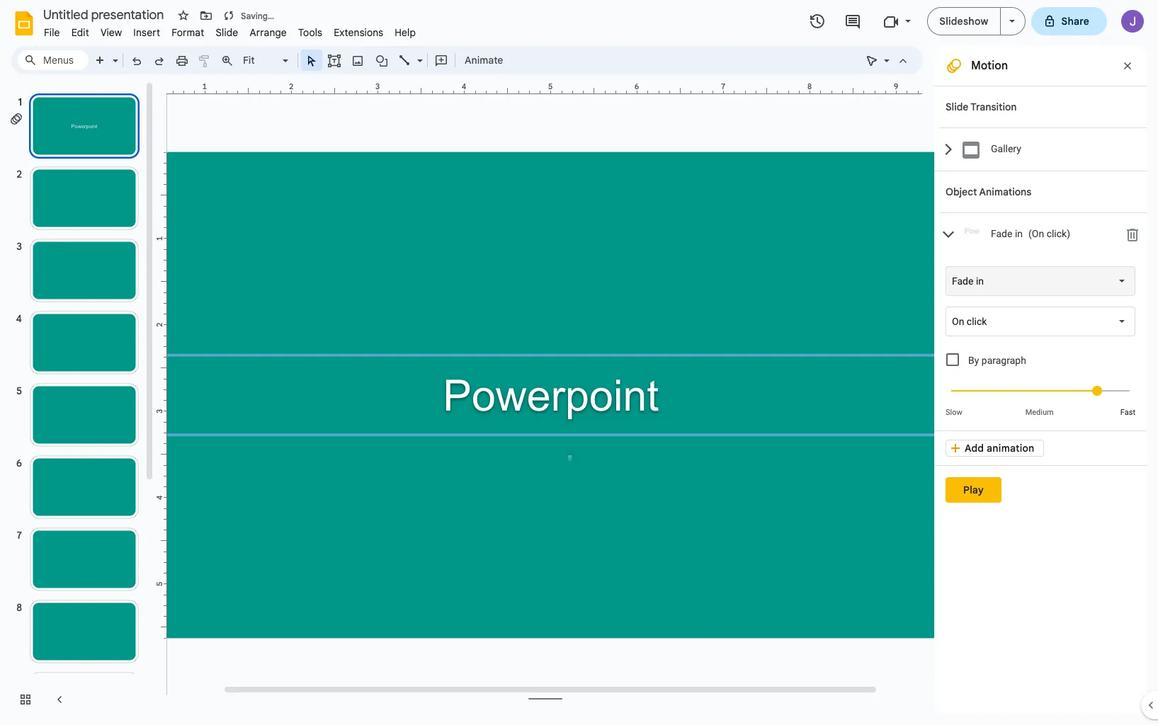 Task type: locate. For each thing, give the bounding box(es) containing it.
navigation
[[0, 80, 156, 726]]

medium button
[[1009, 408, 1072, 417]]

file menu item
[[38, 24, 66, 41]]

menu bar
[[38, 18, 422, 42]]

fast
[[1121, 408, 1136, 417]]

motion section
[[935, 46, 1147, 714]]

Rename text field
[[38, 6, 172, 23]]

fade inside "option"
[[953, 276, 974, 287]]

fade for fade in
[[953, 276, 974, 287]]

tab panel containing fade in
[[939, 256, 1147, 431]]

slider
[[946, 374, 1136, 407]]

gallery
[[992, 143, 1022, 155]]

0 vertical spatial fade
[[992, 228, 1013, 240]]

share button
[[1032, 7, 1108, 35]]

in for fade in (on click)
[[1016, 228, 1023, 240]]

insert
[[133, 26, 160, 39]]

file
[[44, 26, 60, 39]]

0 vertical spatial in
[[1016, 228, 1023, 240]]

on
[[953, 316, 965, 327]]

tools
[[298, 26, 323, 39]]

slider inside tab panel
[[946, 374, 1136, 407]]

fade in (on click)
[[992, 228, 1071, 240]]

insert menu item
[[128, 24, 166, 41]]

0 horizontal spatial fade
[[953, 276, 974, 287]]

play
[[964, 484, 984, 497]]

slide
[[216, 26, 238, 39], [946, 101, 969, 113]]

slide down saving… button
[[216, 26, 238, 39]]

saving…
[[241, 10, 274, 21]]

tab containing fade in
[[940, 213, 1147, 256]]

click
[[967, 316, 988, 327]]

fade inside tab
[[992, 228, 1013, 240]]

saving… button
[[219, 6, 278, 26]]

in up click
[[977, 276, 984, 287]]

in
[[1016, 228, 1023, 240], [977, 276, 984, 287]]

1 vertical spatial slide
[[946, 101, 969, 113]]

add
[[965, 442, 985, 455]]

slide for slide transition
[[946, 101, 969, 113]]

0 vertical spatial slide
[[216, 26, 238, 39]]

tab
[[940, 213, 1147, 256]]

1 horizontal spatial slide
[[946, 101, 969, 113]]

fade left (on at the top right
[[992, 228, 1013, 240]]

animate button
[[459, 50, 510, 71]]

fast button
[[1121, 408, 1136, 417]]

format
[[172, 26, 204, 39]]

in left (on at the top right
[[1016, 228, 1023, 240]]

motion
[[972, 59, 1009, 73]]

object animations
[[946, 186, 1032, 198]]

menu bar banner
[[0, 0, 1159, 726]]

on click option
[[953, 315, 988, 329]]

arrange
[[250, 26, 287, 39]]

slide left transition
[[946, 101, 969, 113]]

extensions menu item
[[328, 24, 389, 41]]

in inside "option"
[[977, 276, 984, 287]]

help
[[395, 26, 416, 39]]

1 vertical spatial fade
[[953, 276, 974, 287]]

1 horizontal spatial in
[[1016, 228, 1023, 240]]

1 vertical spatial in
[[977, 276, 984, 287]]

menu bar containing file
[[38, 18, 422, 42]]

slideshow
[[940, 15, 989, 28]]

slide inside menu item
[[216, 26, 238, 39]]

fade
[[992, 228, 1013, 240], [953, 276, 974, 287]]

add animation
[[965, 442, 1035, 455]]

tab panel
[[939, 256, 1147, 431]]

tab panel inside object animations "tab list"
[[939, 256, 1147, 431]]

fade up on at the top
[[953, 276, 974, 287]]

slide inside motion section
[[946, 101, 969, 113]]

slide menu item
[[210, 24, 244, 41]]

0 horizontal spatial in
[[977, 276, 984, 287]]

view menu item
[[95, 24, 128, 41]]

1 horizontal spatial fade
[[992, 228, 1013, 240]]

animate
[[465, 54, 503, 67]]

transition
[[971, 101, 1017, 113]]

help menu item
[[389, 24, 422, 41]]

0 horizontal spatial slide
[[216, 26, 238, 39]]

in for fade in
[[977, 276, 984, 287]]

By paragraph checkbox
[[947, 354, 960, 366]]



Task type: describe. For each thing, give the bounding box(es) containing it.
Zoom field
[[239, 50, 295, 71]]

fade in option
[[953, 274, 984, 288]]

object
[[946, 186, 978, 198]]

medium
[[1026, 408, 1054, 417]]

object animations tab list
[[935, 171, 1147, 431]]

animations
[[980, 186, 1032, 198]]

tools menu item
[[293, 24, 328, 41]]

(on
[[1029, 228, 1045, 240]]

edit
[[71, 26, 89, 39]]

new slide with layout image
[[109, 51, 118, 56]]

main toolbar
[[88, 50, 511, 71]]

format menu item
[[166, 24, 210, 41]]

motion application
[[0, 0, 1159, 726]]

insert image image
[[350, 50, 366, 70]]

presentation options image
[[1010, 20, 1015, 23]]

tab inside object animations "tab list"
[[940, 213, 1147, 256]]

extensions
[[334, 26, 384, 39]]

Star checkbox
[[174, 6, 193, 26]]

Menus field
[[18, 50, 89, 70]]

view
[[101, 26, 122, 39]]

Zoom text field
[[241, 50, 281, 70]]

edit menu item
[[66, 24, 95, 41]]

slideshow button
[[928, 7, 1001, 35]]

slide for slide
[[216, 26, 238, 39]]

fade in
[[953, 276, 984, 287]]

fade for fade in (on click)
[[992, 228, 1013, 240]]

shape image
[[374, 50, 390, 70]]

play button
[[946, 478, 1002, 503]]

mode and view toolbar
[[861, 46, 915, 74]]

slow button
[[946, 408, 963, 417]]

animation
[[987, 442, 1035, 455]]

menu bar inside menu bar "banner"
[[38, 18, 422, 42]]

by paragraph
[[969, 355, 1027, 366]]

add animation button
[[946, 440, 1044, 457]]

fade in list box
[[946, 266, 1136, 296]]

paragraph
[[982, 355, 1027, 366]]

share
[[1062, 15, 1090, 28]]

click)
[[1047, 228, 1071, 240]]

slow
[[946, 408, 963, 417]]

duration element
[[946, 374, 1136, 417]]

by
[[969, 355, 980, 366]]

navigation inside motion "application"
[[0, 80, 156, 726]]

gallery tab
[[940, 128, 1147, 171]]

select line image
[[414, 51, 423, 56]]

arrange menu item
[[244, 24, 293, 41]]

on click
[[953, 316, 988, 327]]

slide transition
[[946, 101, 1017, 113]]



Task type: vqa. For each thing, say whether or not it's contained in the screenshot.
Outline 'heading'
no



